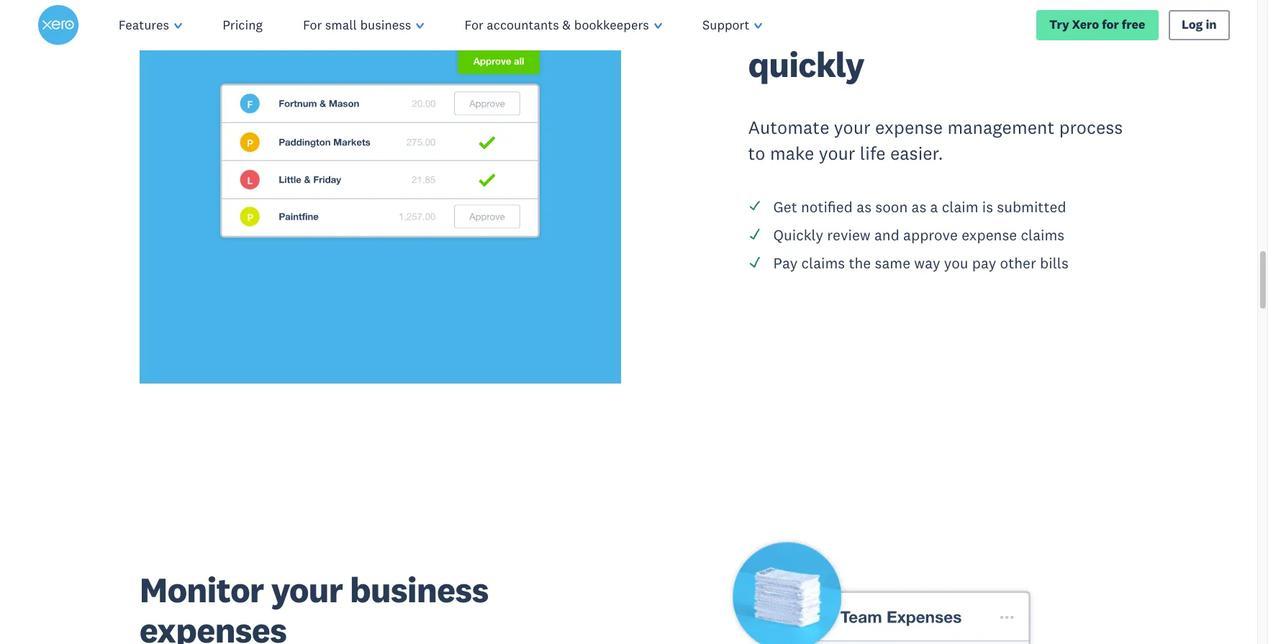Task type: locate. For each thing, give the bounding box(es) containing it.
your inside monitor your business expenses
[[271, 568, 343, 612]]

for small business
[[303, 17, 411, 33]]

soon
[[875, 197, 908, 216]]

0 vertical spatial expense
[[875, 116, 943, 139]]

for
[[303, 17, 322, 33], [465, 17, 484, 33]]

0 vertical spatial your
[[834, 116, 871, 139]]

easier.
[[890, 142, 943, 165]]

try
[[1049, 17, 1069, 33]]

log
[[1182, 17, 1203, 33]]

included image for get notified as soon as a claim is submitted
[[748, 199, 761, 212]]

as
[[857, 197, 872, 216], [912, 197, 927, 216]]

bookkeepers
[[574, 17, 649, 33]]

life
[[860, 142, 886, 165]]

approve
[[903, 225, 958, 245]]

quickly
[[748, 42, 864, 86]]

expenses
[[926, 2, 1073, 46], [139, 608, 287, 644]]

2 vertical spatial included image
[[748, 255, 761, 268]]

features
[[119, 17, 169, 33]]

0 horizontal spatial expenses
[[139, 608, 287, 644]]

2 vertical spatial your
[[271, 568, 343, 612]]

1 vertical spatial claims
[[801, 253, 845, 273]]

business
[[360, 17, 411, 33], [350, 568, 488, 612]]

1 included image from the top
[[748, 199, 761, 212]]

1 for from the left
[[303, 17, 322, 33]]

support button
[[682, 0, 783, 50]]

business for for small business
[[360, 17, 411, 33]]

0 horizontal spatial for
[[303, 17, 322, 33]]

included image for quickly review and approve expense claims
[[748, 227, 761, 240]]

1 horizontal spatial for
[[465, 17, 484, 33]]

support
[[702, 17, 750, 33]]

3 included image from the top
[[748, 255, 761, 268]]

for for for small business
[[303, 17, 322, 33]]

bills
[[1040, 253, 1069, 273]]

as left the a
[[912, 197, 927, 216]]

claims down submitted
[[1021, 225, 1065, 245]]

business inside dropdown button
[[360, 17, 411, 33]]

1 vertical spatial business
[[350, 568, 488, 612]]

1 horizontal spatial expenses
[[926, 2, 1073, 46]]

for
[[1102, 17, 1119, 33]]

1 horizontal spatial as
[[912, 197, 927, 216]]

for for for accountants & bookkeepers
[[465, 17, 484, 33]]

1 vertical spatial expense
[[962, 225, 1017, 245]]

pricing link
[[202, 0, 283, 50]]

get notified as soon as a claim is submitted
[[773, 197, 1066, 216]]

is
[[982, 197, 993, 216]]

pay
[[972, 253, 996, 273]]

included image left get
[[748, 199, 761, 212]]

management
[[947, 116, 1055, 139]]

expense
[[875, 116, 943, 139], [962, 225, 1017, 245]]

0 vertical spatial business
[[360, 17, 411, 33]]

try xero for free
[[1049, 17, 1145, 33]]

you
[[944, 253, 968, 273]]

pay
[[773, 253, 798, 273]]

notified
[[801, 197, 853, 216]]

the
[[849, 253, 871, 273]]

1 vertical spatial your
[[819, 142, 855, 165]]

2 for from the left
[[465, 17, 484, 33]]

0 horizontal spatial as
[[857, 197, 872, 216]]

expense down is
[[962, 225, 1017, 245]]

as left soon
[[857, 197, 872, 216]]

1 vertical spatial included image
[[748, 227, 761, 240]]

for left accountants
[[465, 17, 484, 33]]

and
[[874, 225, 900, 245]]

1 horizontal spatial expense
[[962, 225, 1017, 245]]

claims left the
[[801, 253, 845, 273]]

business inside monitor your business expenses
[[350, 568, 488, 612]]

reimburse expenses quickly
[[748, 2, 1073, 86]]

way
[[914, 253, 940, 273]]

0 vertical spatial included image
[[748, 199, 761, 212]]

a report showing a team's expenses for costs including gas, lunch, and hotel accommodation. image
[[647, 525, 1129, 644], [647, 525, 1129, 644]]

automate
[[748, 116, 829, 139]]

included image
[[748, 199, 761, 212], [748, 227, 761, 240], [748, 255, 761, 268]]

quickly
[[773, 225, 823, 245]]

your for expense
[[834, 116, 871, 139]]

included image left pay at right top
[[748, 255, 761, 268]]

expense up easier.
[[875, 116, 943, 139]]

your for business
[[271, 568, 343, 612]]

claims made by an employee are ticked when they're approved on the screen. image
[[139, 0, 621, 383], [139, 0, 621, 383]]

2 included image from the top
[[748, 227, 761, 240]]

for left small
[[303, 17, 322, 33]]

1 vertical spatial expenses
[[139, 608, 287, 644]]

0 vertical spatial expenses
[[926, 2, 1073, 46]]

1 horizontal spatial claims
[[1021, 225, 1065, 245]]

claims
[[1021, 225, 1065, 245], [801, 253, 845, 273]]

expense inside automate your expense management process to make your life easier.
[[875, 116, 943, 139]]

included image left quickly
[[748, 227, 761, 240]]

0 horizontal spatial expense
[[875, 116, 943, 139]]

your
[[834, 116, 871, 139], [819, 142, 855, 165], [271, 568, 343, 612]]

0 horizontal spatial claims
[[801, 253, 845, 273]]



Task type: vqa. For each thing, say whether or not it's contained in the screenshot.
Quickly
yes



Task type: describe. For each thing, give the bounding box(es) containing it.
claim
[[942, 197, 978, 216]]

to
[[748, 142, 765, 165]]

xero
[[1072, 17, 1099, 33]]

for small business button
[[283, 0, 444, 50]]

&
[[562, 17, 571, 33]]

expenses inside monitor your business expenses
[[139, 608, 287, 644]]

monitor your business expenses
[[139, 568, 488, 644]]

for accountants & bookkeepers button
[[444, 0, 682, 50]]

same
[[875, 253, 911, 273]]

features button
[[98, 0, 202, 50]]

quickly review and approve expense claims
[[773, 225, 1065, 245]]

pay claims the same way you pay other bills
[[773, 253, 1069, 273]]

included image for pay claims the same way you pay other bills
[[748, 255, 761, 268]]

for accountants & bookkeepers
[[465, 17, 649, 33]]

monitor
[[139, 568, 264, 612]]

2 as from the left
[[912, 197, 927, 216]]

log in
[[1182, 17, 1217, 33]]

accountants
[[487, 17, 559, 33]]

submitted
[[997, 197, 1066, 216]]

business for monitor your business expenses
[[350, 568, 488, 612]]

make
[[770, 142, 814, 165]]

pricing
[[222, 17, 263, 33]]

get
[[773, 197, 797, 216]]

reimburse
[[748, 2, 919, 46]]

0 vertical spatial claims
[[1021, 225, 1065, 245]]

other
[[1000, 253, 1036, 273]]

review
[[827, 225, 871, 245]]

small
[[325, 17, 357, 33]]

free
[[1122, 17, 1145, 33]]

try xero for free link
[[1036, 10, 1158, 40]]

a
[[930, 197, 938, 216]]

expenses inside reimburse expenses quickly
[[926, 2, 1073, 46]]

log in link
[[1169, 10, 1230, 40]]

in
[[1206, 17, 1217, 33]]

xero homepage image
[[38, 5, 78, 45]]

process
[[1059, 116, 1123, 139]]

1 as from the left
[[857, 197, 872, 216]]

automate your expense management process to make your life easier.
[[748, 116, 1123, 165]]



